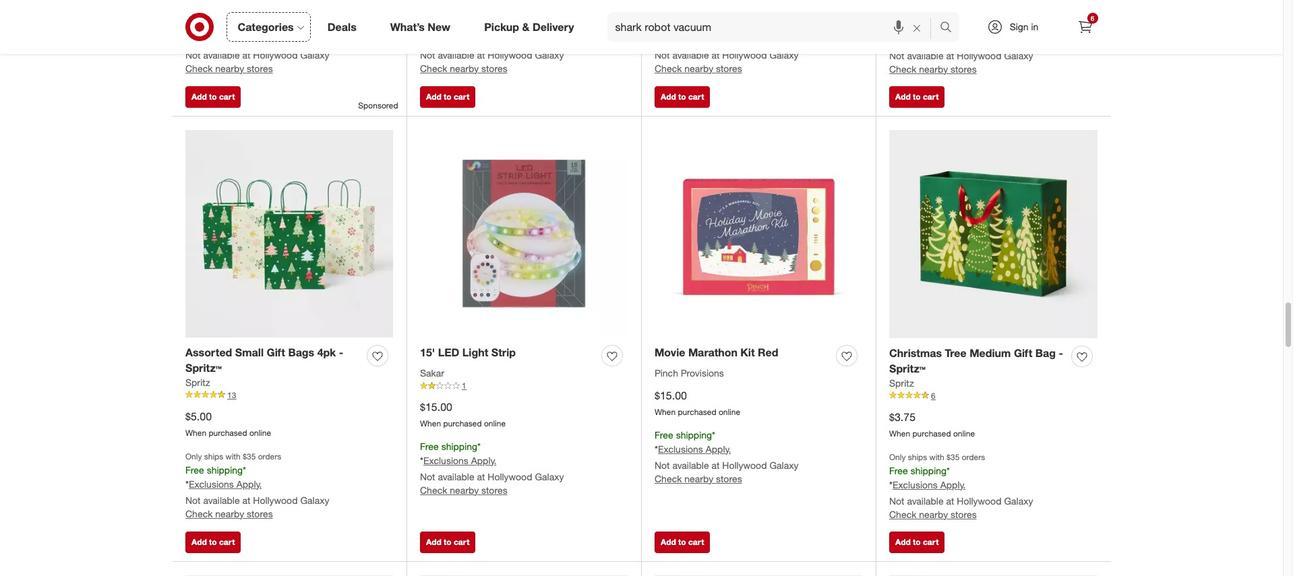 Task type: describe. For each thing, give the bounding box(es) containing it.
sponsored
[[358, 101, 398, 111]]

only ships with $35 orders free shipping * exclusions apply. not available at hollywood galaxy check nearby stores
[[655, 6, 799, 74]]

at inside not available at hollywood galaxy check nearby stores
[[477, 49, 485, 60]]

spritz link for assorted small gift bags 4pk - spritz™
[[186, 376, 210, 390]]

hollywood inside "only ships with $35 orders free shipping * exclusions apply. not available at hollywood galaxy check nearby stores"
[[723, 49, 767, 60]]

provisions
[[681, 368, 724, 379]]

new
[[428, 20, 451, 33]]

available inside "only ships with $35 orders free shipping * exclusions apply. not available at hollywood galaxy check nearby stores"
[[673, 49, 709, 60]]

$15.00 when purchased online for led
[[420, 401, 506, 429]]

spritz™ for christmas tree medium gift bag - spritz™
[[890, 362, 926, 376]]

purchased for small
[[209, 428, 247, 438]]

only inside "only ships with $35 orders free shipping * exclusions apply. not available at hollywood galaxy check nearby stores"
[[655, 6, 671, 16]]

deals link
[[316, 12, 374, 42]]

search button
[[934, 12, 966, 45]]

spritz™ for assorted small gift bags 4pk - spritz™
[[186, 361, 222, 375]]

tree
[[945, 347, 967, 360]]

free shipping * * exclusions apply. not available at hollywood galaxy check nearby stores for movie marathon kit red
[[655, 430, 799, 485]]

not inside "only ships with $35 orders free shipping * exclusions apply. not available at hollywood galaxy check nearby stores"
[[655, 49, 670, 60]]

&
[[522, 20, 530, 33]]

stores inside "only ships with $35 orders free shipping * exclusions apply. not available at hollywood galaxy check nearby stores"
[[716, 62, 742, 74]]

assorted small gift bags 4pk - spritz™
[[186, 346, 344, 375]]

0 horizontal spatial 6
[[932, 391, 936, 401]]

1
[[462, 381, 467, 391]]

delivery
[[533, 20, 574, 33]]

available inside not available at hollywood galaxy check nearby stores
[[438, 49, 475, 60]]

nearby inside "only ships with $35 orders free shipping * exclusions apply. not available at hollywood galaxy check nearby stores"
[[685, 62, 714, 74]]

movie
[[655, 346, 686, 360]]

check inside not available at hollywood galaxy check nearby stores
[[420, 62, 448, 74]]

bag
[[1036, 347, 1056, 360]]

13
[[227, 390, 236, 401]]

search
[[934, 21, 966, 35]]

0 vertical spatial 6
[[1091, 14, 1095, 22]]

pickup & delivery
[[484, 20, 574, 33]]

$5.00 when purchased online
[[186, 410, 271, 438]]

15' led light strip
[[420, 346, 516, 360]]

pinch
[[655, 368, 679, 379]]

gift inside the christmas tree medium gift bag - spritz™
[[1014, 347, 1033, 360]]

4pk
[[317, 346, 336, 360]]

in
[[1032, 21, 1039, 32]]

purchased for marathon
[[678, 407, 717, 417]]

only ships with $35 orders free shipping * * exclusions apply. not available at hollywood galaxy check nearby stores for christmas tree medium gift bag - spritz™
[[890, 452, 1034, 520]]

nearby inside not available at hollywood galaxy check nearby stores
[[450, 62, 479, 74]]

led
[[438, 346, 460, 360]]

purchased for tree
[[913, 429, 952, 439]]

assorted
[[186, 346, 232, 360]]

- for assorted small gift bags 4pk - spritz™
[[339, 346, 344, 360]]

pinch provisions link
[[655, 367, 724, 380]]

ships inside "only ships with $35 orders free shipping * exclusions apply. not available at hollywood galaxy check nearby stores"
[[674, 6, 693, 16]]

hollywood inside not available at hollywood galaxy check nearby stores
[[488, 49, 533, 60]]

pinch provisions
[[655, 368, 724, 379]]

marathon
[[689, 346, 738, 360]]

bags
[[288, 346, 314, 360]]

categories
[[238, 20, 294, 33]]

small
[[235, 346, 264, 360]]

15'
[[420, 346, 435, 360]]

assorted small gift bags 4pk - spritz™ link
[[186, 345, 362, 376]]

sign in link
[[976, 12, 1060, 42]]

free shipping * * exclusions apply. not available at hollywood galaxy check nearby stores for 15' led light strip
[[420, 441, 564, 496]]

- for christmas tree medium gift bag - spritz™
[[1059, 347, 1064, 360]]

only ships with $35 orders
[[186, 6, 282, 16]]

exclusions inside "only ships with $35 orders free shipping * exclusions apply. not available at hollywood galaxy check nearby stores"
[[658, 33, 703, 44]]



Task type: locate. For each thing, give the bounding box(es) containing it.
1 horizontal spatial $15.00 when purchased online
[[655, 389, 741, 417]]

available
[[203, 49, 240, 60], [438, 49, 475, 60], [673, 49, 709, 60], [908, 50, 944, 61], [673, 460, 709, 471], [438, 471, 475, 483], [203, 495, 240, 506], [908, 495, 944, 507]]

1 horizontal spatial free shipping * * exclusions apply. not available at hollywood galaxy check nearby stores
[[420, 441, 564, 496]]

spritz for assorted small gift bags 4pk - spritz™
[[186, 377, 210, 388]]

galaxy inside not available at hollywood galaxy check nearby stores
[[535, 49, 564, 60]]

online for kit
[[719, 407, 741, 417]]

ships
[[204, 6, 223, 16], [674, 6, 693, 16], [908, 6, 928, 17], [204, 452, 223, 462], [908, 452, 928, 462]]

assorted small gift bags 4pk - spritz™ image
[[186, 130, 393, 338], [186, 130, 393, 338]]

add
[[192, 92, 207, 102], [426, 92, 442, 102], [661, 92, 676, 102], [896, 92, 911, 102], [192, 538, 207, 548], [426, 538, 442, 548], [661, 538, 676, 548], [896, 538, 911, 548]]

deals
[[328, 20, 357, 33]]

spritz link
[[186, 376, 210, 390], [890, 377, 914, 390]]

light
[[463, 346, 489, 360]]

free shipping *
[[420, 19, 481, 30]]

check nearby stores button
[[186, 62, 273, 75], [420, 62, 508, 75], [655, 62, 742, 75], [890, 62, 977, 76], [655, 473, 742, 486], [420, 484, 508, 498], [186, 508, 273, 521], [890, 508, 977, 522]]

*
[[243, 19, 246, 30], [478, 19, 481, 30], [947, 19, 950, 31], [186, 33, 189, 44], [655, 33, 658, 44], [890, 33, 893, 45], [712, 430, 716, 441], [478, 441, 481, 453], [655, 444, 658, 455], [420, 455, 424, 467], [243, 465, 246, 476], [947, 465, 950, 477], [186, 479, 189, 490], [890, 479, 893, 491]]

free shipping * * exclusions apply. not available at hollywood galaxy check nearby stores
[[186, 19, 329, 74], [655, 430, 799, 485], [420, 441, 564, 496]]

6 link right in
[[1071, 12, 1101, 42]]

$15.00 when purchased online down 1
[[420, 401, 506, 429]]

spritz link down the assorted
[[186, 376, 210, 390]]

when down pinch
[[655, 407, 676, 417]]

spritz for christmas tree medium gift bag - spritz™
[[890, 378, 914, 389]]

6 link
[[1071, 12, 1101, 42], [890, 390, 1098, 402]]

6 right in
[[1091, 14, 1095, 22]]

sign
[[1010, 21, 1029, 32]]

$3.75
[[890, 411, 916, 424]]

$15.00
[[655, 389, 687, 403], [420, 401, 453, 414]]

6
[[1091, 14, 1095, 22], [932, 391, 936, 401]]

$15.00 down pinch
[[655, 389, 687, 403]]

0 horizontal spatial gift
[[267, 346, 285, 360]]

christmas tree medium gift bag - spritz™
[[890, 347, 1064, 376]]

spritz™ inside the christmas tree medium gift bag - spritz™
[[890, 362, 926, 376]]

what's new link
[[379, 12, 468, 42]]

with
[[226, 6, 241, 16], [695, 6, 710, 16], [930, 6, 945, 17], [226, 452, 241, 462], [930, 452, 945, 462]]

$15.00 down sakar "link"
[[420, 401, 453, 414]]

$35
[[243, 6, 256, 16], [712, 6, 725, 16], [947, 6, 960, 17], [243, 452, 256, 462], [947, 452, 960, 462]]

spritz™
[[186, 361, 222, 375], [890, 362, 926, 376]]

purchased down 1
[[444, 419, 482, 429]]

0 horizontal spatial -
[[339, 346, 344, 360]]

online inside $5.00 when purchased online
[[250, 428, 271, 438]]

0 vertical spatial 6 link
[[1071, 12, 1101, 42]]

hollywood
[[253, 49, 298, 60], [488, 49, 533, 60], [723, 49, 767, 60], [957, 50, 1002, 61], [723, 460, 767, 471], [488, 471, 533, 483], [253, 495, 298, 506], [957, 495, 1002, 507]]

online inside $3.75 when purchased online
[[954, 429, 975, 439]]

0 horizontal spatial free shipping * * exclusions apply. not available at hollywood galaxy check nearby stores
[[186, 19, 329, 74]]

christmas tree medium gift bag - spritz™ image
[[890, 130, 1098, 338], [890, 130, 1098, 338]]

christmas tree medium gift bag - spritz™ link
[[890, 346, 1066, 377]]

orders inside "only ships with $35 orders free shipping * exclusions apply. not available at hollywood galaxy check nearby stores"
[[728, 6, 751, 16]]

6 up $3.75 when purchased online at the right
[[932, 391, 936, 401]]

galaxy
[[300, 49, 329, 60], [535, 49, 564, 60], [770, 49, 799, 60], [1005, 50, 1034, 61], [770, 460, 799, 471], [535, 471, 564, 483], [300, 495, 329, 506], [1005, 495, 1034, 507]]

movie marathon kit red
[[655, 346, 779, 360]]

0 horizontal spatial $15.00 when purchased online
[[420, 401, 506, 429]]

6 link down 'christmas tree medium gift bag - spritz™' link
[[890, 390, 1098, 402]]

when inside $3.75 when purchased online
[[890, 429, 911, 439]]

0 horizontal spatial spritz link
[[186, 376, 210, 390]]

$15.00 when purchased online
[[655, 389, 741, 417], [420, 401, 506, 429]]

purchased
[[678, 407, 717, 417], [444, 419, 482, 429], [209, 428, 247, 438], [913, 429, 952, 439]]

when for assorted small gift bags 4pk - spritz™
[[186, 428, 207, 438]]

when down sakar "link"
[[420, 419, 441, 429]]

check
[[186, 62, 213, 74], [420, 62, 448, 74], [655, 62, 682, 74], [890, 63, 917, 75], [655, 473, 682, 485], [420, 485, 448, 496], [186, 508, 213, 520], [890, 509, 917, 520]]

add to cart button
[[186, 86, 241, 108], [420, 86, 476, 108], [655, 86, 711, 108], [890, 86, 945, 108], [186, 532, 241, 554], [420, 532, 476, 554], [655, 532, 711, 554], [890, 532, 945, 554]]

shipping
[[207, 19, 243, 30], [442, 19, 478, 30], [676, 19, 712, 30], [911, 19, 947, 31], [676, 430, 712, 441], [442, 441, 478, 453], [207, 465, 243, 476], [911, 465, 947, 477]]

13 link
[[186, 390, 393, 402]]

not inside not available at hollywood galaxy check nearby stores
[[420, 49, 435, 60]]

spritz™ down the assorted
[[186, 361, 222, 375]]

nearby
[[215, 62, 244, 74], [450, 62, 479, 74], [685, 62, 714, 74], [920, 63, 949, 75], [685, 473, 714, 485], [450, 485, 479, 496], [215, 508, 244, 520], [920, 509, 949, 520]]

medium
[[970, 347, 1011, 360]]

spritz down christmas
[[890, 378, 914, 389]]

1 horizontal spatial spritz
[[890, 378, 914, 389]]

online for gift
[[250, 428, 271, 438]]

0 horizontal spatial spritz™
[[186, 361, 222, 375]]

when for movie marathon kit red
[[655, 407, 676, 417]]

only
[[186, 6, 202, 16], [655, 6, 671, 16], [890, 6, 906, 17], [186, 452, 202, 462], [890, 452, 906, 462]]

- right bag at the bottom right of the page
[[1059, 347, 1064, 360]]

gift left bags
[[267, 346, 285, 360]]

$15.00 when purchased online for marathon
[[655, 389, 741, 417]]

when down $3.75
[[890, 429, 911, 439]]

15' led light strip link
[[420, 345, 516, 361]]

exclusions
[[189, 33, 234, 44], [658, 33, 703, 44], [893, 33, 938, 45], [658, 444, 703, 455], [424, 455, 469, 467], [189, 479, 234, 490], [893, 479, 938, 491]]

$35 inside "only ships with $35 orders free shipping * exclusions apply. not available at hollywood galaxy check nearby stores"
[[712, 6, 725, 16]]

cart
[[219, 92, 235, 102], [454, 92, 470, 102], [689, 92, 704, 102], [923, 92, 939, 102], [219, 538, 235, 548], [454, 538, 470, 548], [689, 538, 704, 548], [923, 538, 939, 548]]

online
[[719, 407, 741, 417], [484, 419, 506, 429], [250, 428, 271, 438], [954, 429, 975, 439]]

1 horizontal spatial spritz link
[[890, 377, 914, 390]]

1 horizontal spatial 6
[[1091, 14, 1095, 22]]

$15.00 for movie
[[655, 389, 687, 403]]

add to cart
[[192, 92, 235, 102], [426, 92, 470, 102], [661, 92, 704, 102], [896, 92, 939, 102], [192, 538, 235, 548], [426, 538, 470, 548], [661, 538, 704, 548], [896, 538, 939, 548]]

1 link
[[420, 380, 628, 392]]

gift
[[267, 346, 285, 360], [1014, 347, 1033, 360]]

when down $5.00 at the left bottom of the page
[[186, 428, 207, 438]]

purchased inside $3.75 when purchased online
[[913, 429, 952, 439]]

kit
[[741, 346, 755, 360]]

only ships with $35 orders free shipping * * exclusions apply. not available at hollywood galaxy check nearby stores
[[890, 6, 1034, 75], [186, 452, 329, 520], [890, 452, 1034, 520]]

gift left bag at the bottom right of the page
[[1014, 347, 1033, 360]]

at inside "only ships with $35 orders free shipping * exclusions apply. not available at hollywood galaxy check nearby stores"
[[712, 49, 720, 60]]

- inside the christmas tree medium gift bag - spritz™
[[1059, 347, 1064, 360]]

purchased inside $5.00 when purchased online
[[209, 428, 247, 438]]

15' led light strip image
[[420, 130, 628, 338], [420, 130, 628, 338]]

What can we help you find? suggestions appear below search field
[[607, 12, 943, 42]]

galaxy inside "only ships with $35 orders free shipping * exclusions apply. not available at hollywood galaxy check nearby stores"
[[770, 49, 799, 60]]

stores
[[247, 62, 273, 74], [482, 62, 508, 74], [716, 62, 742, 74], [951, 63, 977, 75], [716, 473, 742, 485], [482, 485, 508, 496], [247, 508, 273, 520], [951, 509, 977, 520]]

- right 4pk
[[339, 346, 344, 360]]

1 horizontal spatial spritz™
[[890, 362, 926, 376]]

check inside "only ships with $35 orders free shipping * exclusions apply. not available at hollywood galaxy check nearby stores"
[[655, 62, 682, 74]]

purchased down $3.75
[[913, 429, 952, 439]]

spritz
[[186, 377, 210, 388], [890, 378, 914, 389]]

what's new
[[390, 20, 451, 33]]

online for light
[[484, 419, 506, 429]]

gift inside assorted small gift bags 4pk - spritz™
[[267, 346, 285, 360]]

strip
[[492, 346, 516, 360]]

1 vertical spatial 6 link
[[890, 390, 1098, 402]]

- inside assorted small gift bags 4pk - spritz™
[[339, 346, 344, 360]]

with inside "only ships with $35 orders free shipping * exclusions apply. not available at hollywood galaxy check nearby stores"
[[695, 6, 710, 16]]

not available at hollywood galaxy check nearby stores
[[420, 49, 564, 74]]

to
[[209, 92, 217, 102], [444, 92, 452, 102], [679, 92, 686, 102], [913, 92, 921, 102], [209, 538, 217, 548], [444, 538, 452, 548], [679, 538, 686, 548], [913, 538, 921, 548]]

movie marathon kit red link
[[655, 345, 779, 361]]

orders
[[258, 6, 282, 16], [728, 6, 751, 16], [962, 6, 986, 17], [258, 452, 282, 462], [962, 452, 986, 462]]

2 horizontal spatial free shipping * * exclusions apply. not available at hollywood galaxy check nearby stores
[[655, 430, 799, 485]]

movie marathon kit red image
[[655, 130, 863, 338], [655, 130, 863, 338]]

spritz link down christmas
[[890, 377, 914, 390]]

1 vertical spatial 6
[[932, 391, 936, 401]]

0 horizontal spatial spritz
[[186, 377, 210, 388]]

when for christmas tree medium gift bag - spritz™
[[890, 429, 911, 439]]

shipping inside "only ships with $35 orders free shipping * exclusions apply. not available at hollywood galaxy check nearby stores"
[[676, 19, 712, 30]]

when for 15' led light strip
[[420, 419, 441, 429]]

$15.00 when purchased online down provisions on the right bottom of the page
[[655, 389, 741, 417]]

spritz™ down christmas
[[890, 362, 926, 376]]

red
[[758, 346, 779, 360]]

purchased for led
[[444, 419, 482, 429]]

$15.00 for 15'
[[420, 401, 453, 414]]

online for medium
[[954, 429, 975, 439]]

apply.
[[237, 33, 262, 44], [706, 33, 731, 44], [941, 33, 966, 45], [706, 444, 731, 455], [471, 455, 497, 467], [237, 479, 262, 490], [941, 479, 966, 491]]

* inside "only ships with $35 orders free shipping * exclusions apply. not available at hollywood galaxy check nearby stores"
[[655, 33, 658, 44]]

1 horizontal spatial gift
[[1014, 347, 1033, 360]]

pickup & delivery link
[[473, 12, 591, 42]]

1 horizontal spatial -
[[1059, 347, 1064, 360]]

when inside $5.00 when purchased online
[[186, 428, 207, 438]]

categories link
[[226, 12, 311, 42]]

at
[[243, 49, 251, 60], [477, 49, 485, 60], [712, 49, 720, 60], [947, 50, 955, 61], [712, 460, 720, 471], [477, 471, 485, 483], [243, 495, 251, 506], [947, 495, 955, 507]]

christmas
[[890, 347, 942, 360]]

apply. inside "only ships with $35 orders free shipping * exclusions apply. not available at hollywood galaxy check nearby stores"
[[706, 33, 731, 44]]

spritz link for christmas tree medium gift bag - spritz™
[[890, 377, 914, 390]]

sakar link
[[420, 367, 445, 380]]

0 horizontal spatial $15.00
[[420, 401, 453, 414]]

sign in
[[1010, 21, 1039, 32]]

not
[[186, 49, 201, 60], [420, 49, 435, 60], [655, 49, 670, 60], [890, 50, 905, 61], [655, 460, 670, 471], [420, 471, 435, 483], [186, 495, 201, 506], [890, 495, 905, 507]]

spritz down the assorted
[[186, 377, 210, 388]]

1 horizontal spatial $15.00
[[655, 389, 687, 403]]

only ships with $35 orders free shipping * * exclusions apply. not available at hollywood galaxy check nearby stores for assorted small gift bags 4pk - spritz™
[[186, 452, 329, 520]]

free inside "only ships with $35 orders free shipping * exclusions apply. not available at hollywood galaxy check nearby stores"
[[655, 19, 674, 30]]

when
[[655, 407, 676, 417], [420, 419, 441, 429], [186, 428, 207, 438], [890, 429, 911, 439]]

exclusions apply. button
[[189, 32, 262, 46], [658, 32, 731, 46], [893, 33, 966, 46], [658, 443, 731, 456], [424, 454, 497, 468], [189, 478, 262, 491], [893, 479, 966, 492]]

purchased down $5.00 at the left bottom of the page
[[209, 428, 247, 438]]

what's
[[390, 20, 425, 33]]

free
[[186, 19, 204, 30], [420, 19, 439, 30], [655, 19, 674, 30], [890, 19, 908, 31], [655, 430, 674, 441], [420, 441, 439, 453], [186, 465, 204, 476], [890, 465, 908, 477]]

-
[[339, 346, 344, 360], [1059, 347, 1064, 360]]

$3.75 when purchased online
[[890, 411, 975, 439]]

stores inside not available at hollywood galaxy check nearby stores
[[482, 62, 508, 74]]

spritz™ inside assorted small gift bags 4pk - spritz™
[[186, 361, 222, 375]]

$5.00
[[186, 410, 212, 424]]

sakar
[[420, 368, 445, 379]]

purchased down provisions on the right bottom of the page
[[678, 407, 717, 417]]

pickup
[[484, 20, 519, 33]]



Task type: vqa. For each thing, say whether or not it's contained in the screenshot.
Free shipping * * Exclusions Apply. Not available at Hollywood Galaxy Check nearby stores
yes



